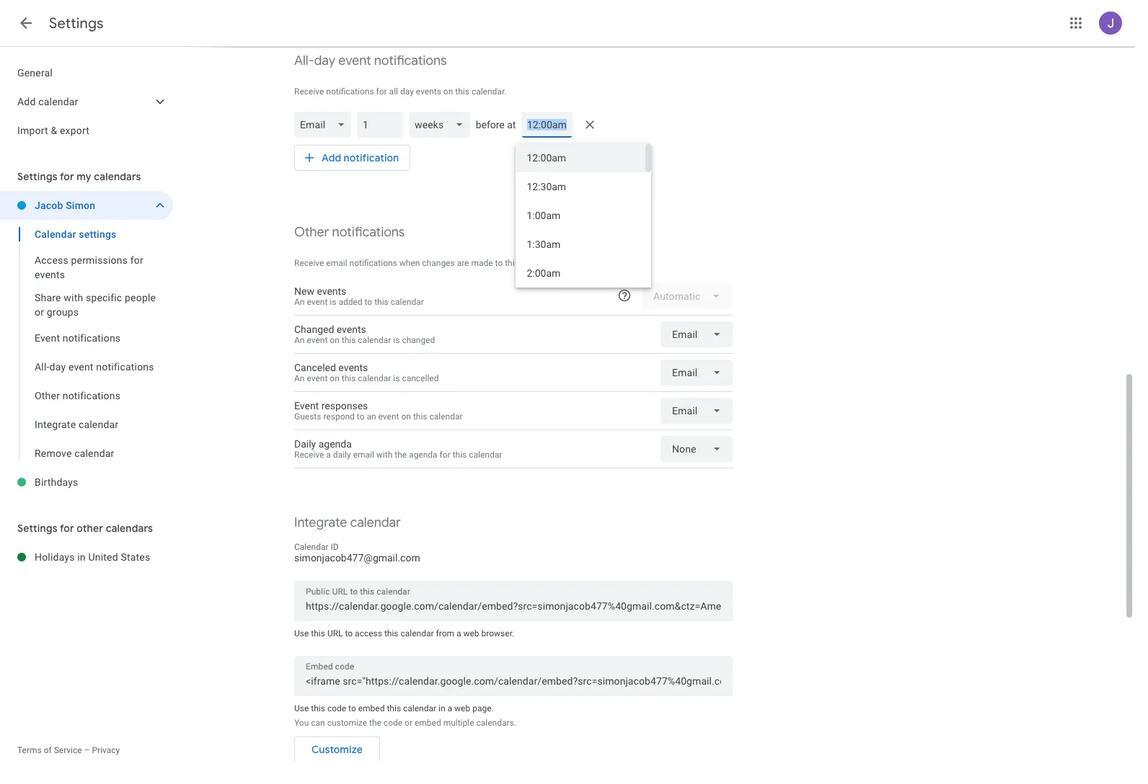 Task type: locate. For each thing, give the bounding box(es) containing it.
0 vertical spatial an
[[294, 297, 305, 307]]

in left united
[[77, 552, 86, 563]]

with up groups
[[64, 292, 83, 304]]

other up new
[[294, 224, 329, 241]]

day
[[314, 53, 335, 69], [400, 87, 414, 97], [49, 361, 66, 373]]

is inside the changed events an event on this calendar is changed
[[393, 335, 400, 345]]

agenda down 'respond'
[[318, 438, 352, 450]]

a inside daily agenda receive a daily email with the agenda for this calendar
[[326, 450, 331, 460]]

calendar inside event responses guests respond to an event on this calendar
[[429, 412, 463, 422]]

1 vertical spatial calendars
[[106, 522, 153, 535]]

code up customize
[[327, 704, 346, 714]]

events down access
[[35, 269, 65, 281]]

integrate inside 'settings for my calendars' tree
[[35, 419, 76, 431]]

a left daily
[[326, 450, 331, 460]]

can
[[311, 718, 325, 728]]

1 vertical spatial other notifications
[[35, 390, 121, 402]]

calendar for calendar settings
[[35, 229, 76, 240]]

calendar inside new events an event is added to this calendar
[[391, 297, 424, 307]]

add left notification
[[322, 151, 341, 164]]

integrate calendar up remove calendar
[[35, 419, 118, 431]]

0 horizontal spatial with
[[64, 292, 83, 304]]

0 horizontal spatial event
[[35, 332, 60, 344]]

group containing calendar settings
[[0, 220, 173, 468]]

event inside the canceled events an event on this calendar is cancelled
[[307, 374, 328, 384]]

events down the changed events an event on this calendar is changed
[[338, 362, 368, 374]]

this inside daily agenda receive a daily email with the agenda for this calendar
[[453, 450, 467, 460]]

1 vertical spatial with
[[376, 450, 393, 460]]

0 vertical spatial day
[[314, 53, 335, 69]]

go back image
[[17, 14, 35, 32]]

to
[[495, 258, 503, 268], [365, 297, 372, 307], [357, 412, 365, 422], [345, 629, 353, 639], [348, 704, 356, 714]]

1 horizontal spatial with
[[376, 450, 393, 460]]

1 vertical spatial in
[[438, 704, 445, 714]]

1 vertical spatial or
[[405, 718, 412, 728]]

use up you
[[294, 704, 309, 714]]

states
[[121, 552, 150, 563]]

for inside access permissions for events
[[130, 255, 144, 266]]

1 vertical spatial all-day event notifications
[[35, 361, 154, 373]]

code down the use this code to embed this calendar in a web page.
[[384, 718, 402, 728]]

simonjacob477@gmail.com
[[294, 552, 420, 564]]

events inside new events an event is added to this calendar
[[317, 286, 346, 297]]

1 horizontal spatial agenda
[[409, 450, 437, 460]]

1 vertical spatial add
[[322, 151, 341, 164]]

0 vertical spatial calendar.
[[472, 87, 507, 97]]

2 horizontal spatial day
[[400, 87, 414, 97]]

an up changed
[[294, 297, 305, 307]]

event inside 'settings for my calendars' tree
[[35, 332, 60, 344]]

add notification
[[322, 151, 399, 164]]

2 vertical spatial receive
[[294, 450, 324, 460]]

an up canceled at the left of page
[[294, 335, 305, 345]]

to right added on the left of the page
[[365, 297, 372, 307]]

0 horizontal spatial embed
[[358, 704, 385, 714]]

url
[[327, 629, 343, 639]]

is for changed events
[[393, 335, 400, 345]]

1 horizontal spatial calendar.
[[521, 258, 556, 268]]

0 horizontal spatial other notifications
[[35, 390, 121, 402]]

event down groups
[[35, 332, 60, 344]]

3 receive from the top
[[294, 450, 324, 460]]

1 horizontal spatial integrate
[[294, 515, 347, 531]]

other up remove
[[35, 390, 60, 402]]

calendar. down 1:30am in the left of the page
[[521, 258, 556, 268]]

an inside the canceled events an event on this calendar is cancelled
[[294, 374, 305, 384]]

2 vertical spatial a
[[447, 704, 452, 714]]

agenda down event responses guests respond to an event on this calendar
[[409, 450, 437, 460]]

0 horizontal spatial add
[[17, 96, 36, 107]]

a up multiple
[[447, 704, 452, 714]]

birthdays
[[35, 477, 78, 488]]

events for new events
[[317, 286, 346, 297]]

web for page.
[[454, 704, 470, 714]]

0 horizontal spatial day
[[49, 361, 66, 373]]

all-day event notifications up 'all'
[[294, 53, 447, 69]]

group
[[0, 220, 173, 468]]

or inside the share with specific people or groups
[[35, 306, 44, 318]]

page.
[[472, 704, 494, 714]]

calendar inside daily agenda receive a daily email with the agenda for this calendar
[[469, 450, 502, 460]]

2 an from the top
[[294, 335, 305, 345]]

email right daily
[[353, 450, 374, 460]]

1 horizontal spatial add
[[322, 151, 341, 164]]

1 vertical spatial an
[[294, 335, 305, 345]]

cancelled
[[402, 374, 439, 384]]

to left an
[[357, 412, 365, 422]]

add for add notification
[[322, 151, 341, 164]]

with right daily
[[376, 450, 393, 460]]

1:30am
[[527, 239, 561, 250]]

events right new
[[317, 286, 346, 297]]

1 vertical spatial other
[[35, 390, 60, 402]]

in up multiple
[[438, 704, 445, 714]]

use
[[294, 629, 309, 639], [294, 704, 309, 714]]

settings up jacob
[[17, 170, 57, 183]]

use left url
[[294, 629, 309, 639]]

permissions
[[71, 255, 128, 266]]

an inside the changed events an event on this calendar is changed
[[294, 335, 305, 345]]

access
[[35, 255, 68, 266]]

this inside the changed events an event on this calendar is changed
[[342, 335, 356, 345]]

a for use this url to access this calendar from a web browser.
[[456, 629, 461, 639]]

web
[[463, 629, 479, 639], [454, 704, 470, 714]]

calendar up access
[[35, 229, 76, 240]]

integrate calendar inside 'settings for my calendars' tree
[[35, 419, 118, 431]]

calendar inside the changed events an event on this calendar is changed
[[358, 335, 391, 345]]

jacob
[[35, 200, 63, 211]]

an
[[294, 297, 305, 307], [294, 335, 305, 345], [294, 374, 305, 384]]

a right from at left bottom
[[456, 629, 461, 639]]

all- inside 'settings for my calendars' tree
[[35, 361, 49, 373]]

None field
[[294, 112, 357, 138], [409, 112, 476, 138], [661, 322, 733, 348], [661, 360, 733, 386], [661, 398, 733, 424], [661, 436, 733, 462], [294, 112, 357, 138], [409, 112, 476, 138], [661, 322, 733, 348], [661, 360, 733, 386], [661, 398, 733, 424], [661, 436, 733, 462]]

0 vertical spatial or
[[35, 306, 44, 318]]

0 vertical spatial all-
[[294, 53, 314, 69]]

0 vertical spatial calendar
[[35, 229, 76, 240]]

0 horizontal spatial calendar.
[[472, 87, 507, 97]]

0 horizontal spatial email
[[326, 258, 347, 268]]

on up responses
[[330, 374, 339, 384]]

event up responses
[[307, 374, 328, 384]]

jacob simon
[[35, 200, 95, 211]]

is
[[330, 297, 336, 307], [393, 335, 400, 345], [393, 374, 400, 384]]

0 vertical spatial in
[[77, 552, 86, 563]]

1 vertical spatial web
[[454, 704, 470, 714]]

on
[[443, 87, 453, 97], [330, 335, 339, 345], [330, 374, 339, 384], [401, 412, 411, 422]]

–
[[84, 746, 90, 756]]

event responses guests respond to an event on this calendar
[[294, 400, 463, 422]]

integrate up remove
[[35, 419, 76, 431]]

1 vertical spatial the
[[369, 718, 381, 728]]

0 horizontal spatial agenda
[[318, 438, 352, 450]]

all-day event notifications down event notifications
[[35, 361, 154, 373]]

events inside the changed events an event on this calendar is changed
[[337, 324, 366, 335]]

1 vertical spatial integrate calendar
[[294, 515, 401, 531]]

for
[[376, 87, 387, 97], [60, 170, 74, 183], [130, 255, 144, 266], [440, 450, 450, 460], [60, 522, 74, 535]]

None text field
[[306, 671, 721, 692]]

a for use this code to embed this calendar in a web page.
[[447, 704, 452, 714]]

1 vertical spatial use
[[294, 704, 309, 714]]

1 vertical spatial receive
[[294, 258, 324, 268]]

or down share
[[35, 306, 44, 318]]

1 vertical spatial calendar
[[294, 542, 329, 552]]

1:30am option
[[516, 230, 646, 259]]

0 horizontal spatial a
[[326, 450, 331, 460]]

changed
[[402, 335, 435, 345]]

for inside daily agenda receive a daily email with the agenda for this calendar
[[440, 450, 450, 460]]

new
[[294, 286, 314, 297]]

1 horizontal spatial all-
[[294, 53, 314, 69]]

canceled events an event on this calendar is cancelled
[[294, 362, 439, 384]]

add up import
[[17, 96, 36, 107]]

the down event responses guests respond to an event on this calendar
[[395, 450, 407, 460]]

None text field
[[306, 596, 721, 617]]

email
[[326, 258, 347, 268], [353, 450, 374, 460]]

0 vertical spatial a
[[326, 450, 331, 460]]

2 vertical spatial is
[[393, 374, 400, 384]]

calendars for settings for my calendars
[[94, 170, 141, 183]]

tree
[[0, 58, 173, 145]]

from
[[436, 629, 454, 639]]

1 horizontal spatial the
[[395, 450, 407, 460]]

an inside new events an event is added to this calendar
[[294, 297, 305, 307]]

add calendar
[[17, 96, 78, 107]]

an for canceled events
[[294, 374, 305, 384]]

events down added on the left of the page
[[337, 324, 366, 335]]

settings for my calendars tree
[[0, 191, 173, 497]]

settings for settings
[[49, 14, 104, 32]]

add inside button
[[322, 151, 341, 164]]

1 vertical spatial email
[[353, 450, 374, 460]]

1 horizontal spatial event
[[294, 400, 319, 412]]

email up new events an event is added to this calendar
[[326, 258, 347, 268]]

0 vertical spatial all-day event notifications
[[294, 53, 447, 69]]

calendars right my
[[94, 170, 141, 183]]

use this url to access this calendar from a web browser.
[[294, 629, 514, 639]]

1 vertical spatial day
[[400, 87, 414, 97]]

1 an from the top
[[294, 297, 305, 307]]

united
[[88, 552, 118, 563]]

1 vertical spatial a
[[456, 629, 461, 639]]

an for new events
[[294, 297, 305, 307]]

embed
[[358, 704, 385, 714], [415, 718, 441, 728]]

on right 'all'
[[443, 87, 453, 97]]

web up multiple
[[454, 704, 470, 714]]

is left added on the left of the page
[[330, 297, 336, 307]]

other
[[77, 522, 103, 535]]

event up changed
[[307, 297, 328, 307]]

settings for other calendars
[[17, 522, 153, 535]]

other notifications down event notifications
[[35, 390, 121, 402]]

1 horizontal spatial calendar
[[294, 542, 329, 552]]

1 vertical spatial settings
[[17, 170, 57, 183]]

in
[[77, 552, 86, 563], [438, 704, 445, 714]]

event up canceled at the left of page
[[307, 335, 328, 345]]

0 vertical spatial add
[[17, 96, 36, 107]]

calendar.
[[472, 87, 507, 97], [521, 258, 556, 268]]

integrate calendar up id
[[294, 515, 401, 531]]

0 vertical spatial other notifications
[[294, 224, 405, 241]]

1 vertical spatial code
[[384, 718, 402, 728]]

an up guests
[[294, 374, 305, 384]]

1 receive from the top
[[294, 87, 324, 97]]

embed left multiple
[[415, 718, 441, 728]]

1 horizontal spatial day
[[314, 53, 335, 69]]

receive for other
[[294, 258, 324, 268]]

terms
[[17, 746, 42, 756]]

or down the use this code to embed this calendar in a web page.
[[405, 718, 412, 728]]

with inside daily agenda receive a daily email with the agenda for this calendar
[[376, 450, 393, 460]]

to right the made
[[495, 258, 503, 268]]

1 horizontal spatial other notifications
[[294, 224, 405, 241]]

event right an
[[378, 412, 399, 422]]

0 vertical spatial integrate
[[35, 419, 76, 431]]

calendars.
[[476, 718, 516, 728]]

1:00am option
[[516, 201, 646, 230]]

settings
[[49, 14, 104, 32], [17, 170, 57, 183], [17, 522, 57, 535]]

email inside daily agenda receive a daily email with the agenda for this calendar
[[353, 450, 374, 460]]

2 vertical spatial an
[[294, 374, 305, 384]]

settings heading
[[49, 14, 104, 32]]

calendar
[[38, 96, 78, 107], [391, 297, 424, 307], [358, 335, 391, 345], [358, 374, 391, 384], [429, 412, 463, 422], [79, 419, 118, 431], [74, 448, 114, 459], [469, 450, 502, 460], [350, 515, 401, 531], [401, 629, 434, 639], [403, 704, 436, 714]]

on inside the changed events an event on this calendar is changed
[[330, 335, 339, 345]]

remove calendar
[[35, 448, 114, 459]]

integrate calendar
[[35, 419, 118, 431], [294, 515, 401, 531]]

events for canceled events
[[338, 362, 368, 374]]

calendar inside tree
[[35, 229, 76, 240]]

events inside the canceled events an event on this calendar is cancelled
[[338, 362, 368, 374]]

the
[[395, 450, 407, 460], [369, 718, 381, 728]]

remove
[[35, 448, 72, 459]]

1 vertical spatial all-
[[35, 361, 49, 373]]

to up customize
[[348, 704, 356, 714]]

holidays in united states tree item
[[0, 543, 173, 572]]

notifications
[[374, 53, 447, 69], [326, 87, 374, 97], [332, 224, 405, 241], [349, 258, 397, 268], [63, 332, 121, 344], [96, 361, 154, 373], [63, 390, 121, 402]]

receive
[[294, 87, 324, 97], [294, 258, 324, 268], [294, 450, 324, 460]]

2 vertical spatial day
[[49, 361, 66, 373]]

1 horizontal spatial a
[[447, 704, 452, 714]]

event inside event responses guests respond to an event on this calendar
[[294, 400, 319, 412]]

calendar for calendar id simonjacob477@gmail.com
[[294, 542, 329, 552]]

on up canceled at the left of page
[[330, 335, 339, 345]]

calendars up states
[[106, 522, 153, 535]]

the down the use this code to embed this calendar in a web page.
[[369, 718, 381, 728]]

1 horizontal spatial embed
[[415, 718, 441, 728]]

1 vertical spatial integrate
[[294, 515, 347, 531]]

daily agenda receive a daily email with the agenda for this calendar
[[294, 438, 502, 460]]

Time of day text field
[[527, 118, 567, 132]]

integrate
[[35, 419, 76, 431], [294, 515, 347, 531]]

0 vertical spatial email
[[326, 258, 347, 268]]

0 horizontal spatial code
[[327, 704, 346, 714]]

is left the changed
[[393, 335, 400, 345]]

integrate up id
[[294, 515, 347, 531]]

receive for all-
[[294, 87, 324, 97]]

0 vertical spatial is
[[330, 297, 336, 307]]

customize
[[327, 718, 367, 728]]

other notifications up new events an event is added to this calendar
[[294, 224, 405, 241]]

0 vertical spatial with
[[64, 292, 83, 304]]

calendar settings
[[35, 229, 116, 240]]

0 vertical spatial other
[[294, 224, 329, 241]]

1 horizontal spatial or
[[405, 718, 412, 728]]

other notifications inside group
[[35, 390, 121, 402]]

on up daily agenda receive a daily email with the agenda for this calendar
[[401, 412, 411, 422]]

0 horizontal spatial other
[[35, 390, 60, 402]]

code
[[327, 704, 346, 714], [384, 718, 402, 728]]

to inside event responses guests respond to an event on this calendar
[[357, 412, 365, 422]]

1 horizontal spatial other
[[294, 224, 329, 241]]

0 horizontal spatial in
[[77, 552, 86, 563]]

use for use this code to embed this calendar in a web page.
[[294, 704, 309, 714]]

calendar
[[35, 229, 76, 240], [294, 542, 329, 552]]

access
[[355, 629, 382, 639]]

other notifications
[[294, 224, 405, 241], [35, 390, 121, 402]]

0 horizontal spatial integrate calendar
[[35, 419, 118, 431]]

3 an from the top
[[294, 374, 305, 384]]

0 vertical spatial calendars
[[94, 170, 141, 183]]

1 horizontal spatial all-day event notifications
[[294, 53, 447, 69]]

event inside event responses guests respond to an event on this calendar
[[378, 412, 399, 422]]

agenda
[[318, 438, 352, 450], [409, 450, 437, 460]]

0 vertical spatial web
[[463, 629, 479, 639]]

2 use from the top
[[294, 704, 309, 714]]

0 vertical spatial integrate calendar
[[35, 419, 118, 431]]

0 horizontal spatial calendar
[[35, 229, 76, 240]]

0 vertical spatial embed
[[358, 704, 385, 714]]

&
[[51, 125, 57, 136]]

web right from at left bottom
[[463, 629, 479, 639]]

0 horizontal spatial all-
[[35, 361, 49, 373]]

0 vertical spatial use
[[294, 629, 309, 639]]

1 vertical spatial event
[[294, 400, 319, 412]]

2:00am option
[[516, 259, 646, 288]]

0 vertical spatial settings
[[49, 14, 104, 32]]

0 vertical spatial event
[[35, 332, 60, 344]]

0 vertical spatial receive
[[294, 87, 324, 97]]

is inside the canceled events an event on this calendar is cancelled
[[393, 374, 400, 384]]

of
[[44, 746, 52, 756]]

you
[[294, 718, 309, 728]]

2 vertical spatial settings
[[17, 522, 57, 535]]

0 horizontal spatial all-day event notifications
[[35, 361, 154, 373]]

0 horizontal spatial integrate
[[35, 419, 76, 431]]

0 horizontal spatial or
[[35, 306, 44, 318]]

event down event notifications
[[68, 361, 93, 373]]

an
[[367, 412, 376, 422]]

add
[[17, 96, 36, 107], [322, 151, 341, 164]]

settings up holidays
[[17, 522, 57, 535]]

the inside daily agenda receive a daily email with the agenda for this calendar
[[395, 450, 407, 460]]

id
[[331, 542, 339, 552]]

1 use from the top
[[294, 629, 309, 639]]

2 receive from the top
[[294, 258, 324, 268]]

before
[[476, 119, 505, 131]]

embed up customize
[[358, 704, 385, 714]]

1 vertical spatial is
[[393, 335, 400, 345]]

calendar left id
[[294, 542, 329, 552]]

settings right go back image
[[49, 14, 104, 32]]

1 horizontal spatial email
[[353, 450, 374, 460]]

is left cancelled
[[393, 374, 400, 384]]

all-day event notifications
[[294, 53, 447, 69], [35, 361, 154, 373]]

responses
[[321, 400, 368, 412]]

2 horizontal spatial a
[[456, 629, 461, 639]]

calendar. up before
[[472, 87, 507, 97]]

calendar inside calendar id simonjacob477@gmail.com
[[294, 542, 329, 552]]

0 vertical spatial the
[[395, 450, 407, 460]]

add notification button
[[294, 141, 411, 175]]

people
[[125, 292, 156, 304]]

0 vertical spatial code
[[327, 704, 346, 714]]

multiple
[[443, 718, 474, 728]]

event left 'respond'
[[294, 400, 319, 412]]



Task type: describe. For each thing, give the bounding box(es) containing it.
tree containing general
[[0, 58, 173, 145]]

with inside the share with specific people or groups
[[64, 292, 83, 304]]

this inside new events an event is added to this calendar
[[374, 297, 389, 307]]

12:30am
[[527, 181, 566, 193]]

simon
[[66, 200, 95, 211]]

receive email notifications when changes are made to this calendar.
[[294, 258, 556, 268]]

holidays in united states link
[[35, 543, 173, 572]]

event notifications
[[35, 332, 121, 344]]

on inside event responses guests respond to an event on this calendar
[[401, 412, 411, 422]]

settings
[[79, 229, 116, 240]]

1 vertical spatial calendar.
[[521, 258, 556, 268]]

when
[[399, 258, 420, 268]]

changed events an event on this calendar is changed
[[294, 324, 435, 345]]

all
[[389, 87, 398, 97]]

1 week before at 12am, as email element
[[294, 109, 733, 288]]

is inside new events an event is added to this calendar
[[330, 297, 336, 307]]

use for use this url to access this calendar from a web browser.
[[294, 629, 309, 639]]

1:00am
[[527, 210, 561, 221]]

general
[[17, 67, 53, 79]]

is for canceled events
[[393, 374, 400, 384]]

time of day list box
[[516, 144, 651, 288]]

holidays in united states
[[35, 552, 150, 563]]

changes
[[422, 258, 455, 268]]

an for changed events
[[294, 335, 305, 345]]

event inside the changed events an event on this calendar is changed
[[307, 335, 328, 345]]

birthdays link
[[35, 468, 173, 497]]

on inside the canceled events an event on this calendar is cancelled
[[330, 374, 339, 384]]

receive inside daily agenda receive a daily email with the agenda for this calendar
[[294, 450, 324, 460]]

web for browser.
[[463, 629, 479, 639]]

daily
[[333, 450, 351, 460]]

changed
[[294, 324, 334, 335]]

notification
[[344, 151, 399, 164]]

share
[[35, 292, 61, 304]]

12:00am
[[527, 152, 566, 164]]

specific
[[86, 292, 122, 304]]

guests
[[294, 412, 321, 422]]

at
[[507, 119, 516, 131]]

events inside access permissions for events
[[35, 269, 65, 281]]

export
[[60, 125, 89, 136]]

calendar id simonjacob477@gmail.com
[[294, 542, 420, 564]]

respond
[[323, 412, 355, 422]]

12:00am option
[[516, 144, 646, 172]]

calendars for settings for other calendars
[[106, 522, 153, 535]]

holidays
[[35, 552, 75, 563]]

Weeks in advance for notification number field
[[363, 112, 398, 138]]

groups
[[47, 306, 79, 318]]

access permissions for events
[[35, 255, 144, 281]]

in inside tree item
[[77, 552, 86, 563]]

event up receive notifications for all day events on this calendar.
[[338, 53, 371, 69]]

daily
[[294, 438, 316, 450]]

import
[[17, 125, 48, 136]]

privacy link
[[92, 746, 120, 756]]

terms of service – privacy
[[17, 746, 120, 756]]

this inside the canceled events an event on this calendar is cancelled
[[342, 374, 356, 384]]

to inside new events an event is added to this calendar
[[365, 297, 372, 307]]

settings for settings for other calendars
[[17, 522, 57, 535]]

0 horizontal spatial the
[[369, 718, 381, 728]]

privacy
[[92, 746, 120, 756]]

made
[[471, 258, 493, 268]]

1 horizontal spatial in
[[438, 704, 445, 714]]

terms of service link
[[17, 746, 82, 756]]

events for changed events
[[337, 324, 366, 335]]

calendar inside the canceled events an event on this calendar is cancelled
[[358, 374, 391, 384]]

1 vertical spatial embed
[[415, 718, 441, 728]]

other inside 'settings for my calendars' tree
[[35, 390, 60, 402]]

use this code to embed this calendar in a web page.
[[294, 704, 494, 714]]

new events an event is added to this calendar
[[294, 286, 424, 307]]

birthdays tree item
[[0, 468, 173, 497]]

1 horizontal spatial code
[[384, 718, 402, 728]]

this inside event responses guests respond to an event on this calendar
[[413, 412, 427, 422]]

1 horizontal spatial integrate calendar
[[294, 515, 401, 531]]

you can customize the code or embed multiple calendars.
[[294, 718, 516, 728]]

service
[[54, 746, 82, 756]]

receive notifications for all day events on this calendar.
[[294, 87, 507, 97]]

canceled
[[294, 362, 336, 374]]

are
[[457, 258, 469, 268]]

2:00am
[[527, 268, 561, 279]]

event inside 'settings for my calendars' tree
[[68, 361, 93, 373]]

browser.
[[481, 629, 514, 639]]

added
[[338, 297, 362, 307]]

event for event notifications
[[35, 332, 60, 344]]

settings for settings for my calendars
[[17, 170, 57, 183]]

before at
[[476, 119, 516, 131]]

share with specific people or groups
[[35, 292, 156, 318]]

day inside 'settings for my calendars' tree
[[49, 361, 66, 373]]

to right url
[[345, 629, 353, 639]]

import & export
[[17, 125, 89, 136]]

12:30am option
[[516, 172, 646, 201]]

jacob simon tree item
[[0, 191, 173, 220]]

events right 'all'
[[416, 87, 441, 97]]

event inside new events an event is added to this calendar
[[307, 297, 328, 307]]

customize
[[312, 743, 363, 756]]

settings for my calendars
[[17, 170, 141, 183]]

event for event responses guests respond to an event on this calendar
[[294, 400, 319, 412]]

my
[[77, 170, 91, 183]]

add for add calendar
[[17, 96, 36, 107]]

all-day event notifications inside 'settings for my calendars' tree
[[35, 361, 154, 373]]



Task type: vqa. For each thing, say whether or not it's contained in the screenshot.


